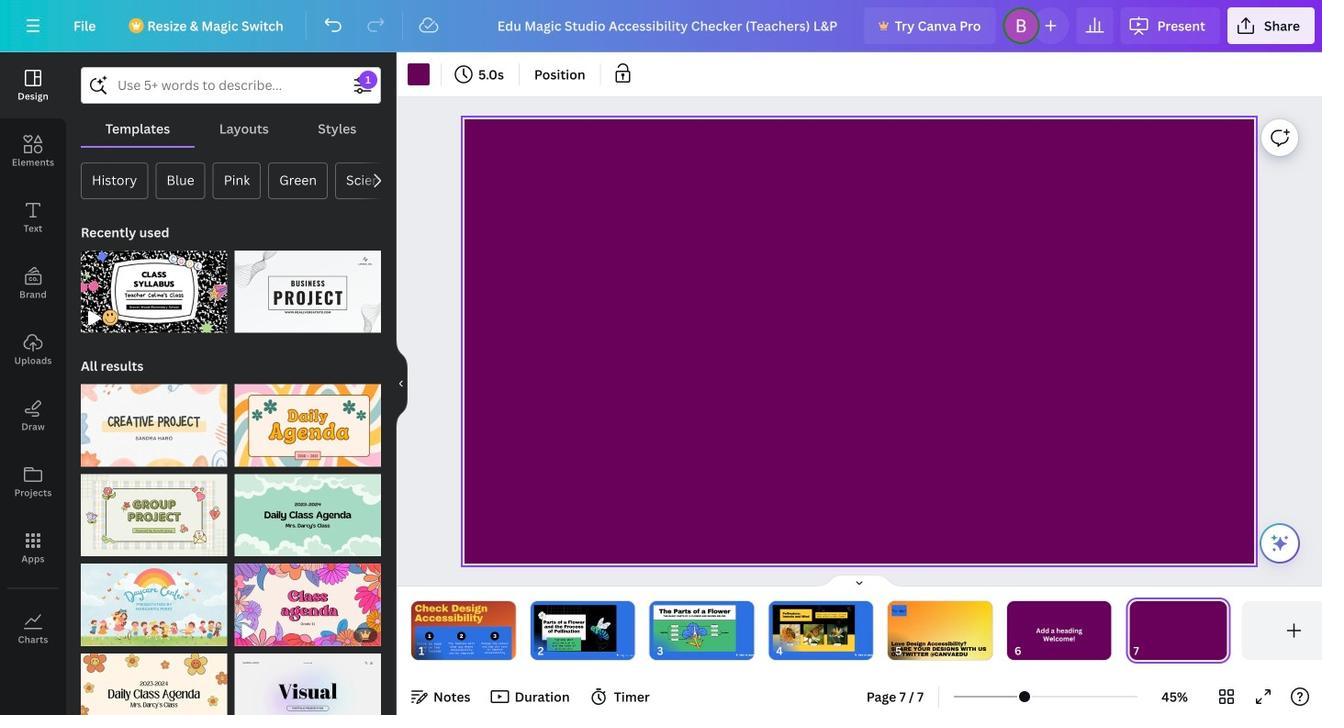 Task type: vqa. For each thing, say whether or not it's contained in the screenshot.
list
no



Task type: describe. For each thing, give the bounding box(es) containing it.
hide image
[[396, 340, 408, 428]]

page 7 image
[[1127, 602, 1231, 660]]

side panel tab list
[[0, 52, 66, 662]]

multicolor clouds daily class agenda template group
[[235, 463, 381, 557]]

Use 5+ words to describe... search field
[[118, 68, 344, 103]]

Zoom button
[[1145, 682, 1205, 712]]

canva assistant image
[[1269, 533, 1291, 555]]

grey minimalist business project presentation group
[[235, 240, 381, 333]]

orange groovy retro daily agenda presentation group
[[235, 374, 381, 467]]

colorful floral illustrative class agenda presentation group
[[235, 553, 381, 647]]



Task type: locate. For each thing, give the bounding box(es) containing it.
main menu bar
[[0, 0, 1323, 52]]

#69005a image
[[408, 63, 430, 85], [408, 63, 430, 85]]

gradient minimal portfolio proposal presentation group
[[235, 643, 381, 716]]

blue green colorful daycare center presentation group
[[81, 553, 227, 647]]

hide pages image
[[816, 574, 904, 589]]

colorful watercolor creative project presentation group
[[81, 374, 227, 467]]

Page title text field
[[1147, 642, 1155, 660]]

colorful scrapbook nostalgia class syllabus blank education presentation group
[[81, 240, 227, 333]]

orange and yellow retro flower power daily class agenda template group
[[81, 643, 227, 716]]

green colorful cute aesthetic group project presentation group
[[81, 463, 227, 557]]

Design title text field
[[483, 7, 858, 44]]



